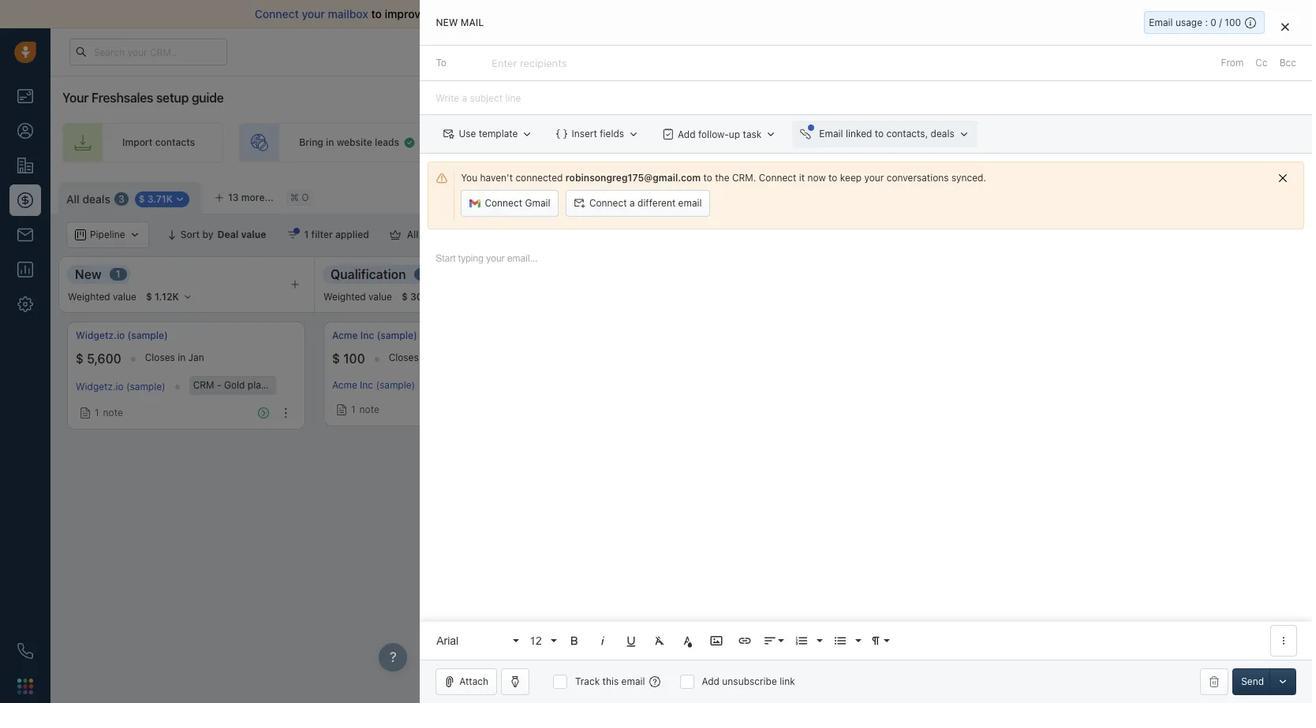 Task type: describe. For each thing, give the bounding box(es) containing it.
plan
[[248, 380, 267, 391]]

all for deals
[[66, 192, 80, 206]]

improve
[[385, 7, 427, 21]]

2 leads from the left
[[727, 137, 751, 149]]

use template button
[[436, 121, 541, 148]]

container_wx8msf4aqz5i3rn1 image inside the 1 filter applied button
[[287, 230, 298, 241]]

1 down $ 5,600
[[95, 407, 99, 419]]

0
[[1211, 17, 1217, 28]]

your left 'mailbox'
[[302, 7, 325, 21]]

13
[[228, 192, 239, 204]]

your right keep
[[865, 172, 884, 184]]

deal
[[421, 229, 441, 241]]

conversations.
[[666, 7, 742, 21]]

connect your mailbox to improve deliverability and enable 2-way sync of email conversations.
[[255, 7, 742, 21]]

add for add unsubscribe link
[[702, 676, 720, 688]]

route leads to your team
[[698, 137, 811, 149]]

mailbox
[[328, 7, 368, 21]]

note for container_wx8msf4aqz5i3rn1 image below $ 5,600
[[103, 407, 123, 419]]

email for email usage : 0 / 100
[[1149, 17, 1173, 28]]

monthly
[[269, 380, 305, 391]]

explore
[[1014, 45, 1049, 57]]

of
[[622, 7, 632, 21]]

arial
[[437, 635, 459, 648]]

more misc image
[[1277, 635, 1291, 649]]

connect gmail
[[485, 197, 550, 209]]

now
[[808, 172, 826, 184]]

1 widgetz.io from the top
[[76, 330, 125, 342]]

1 down deal
[[420, 269, 425, 281]]

forecasting
[[1156, 229, 1210, 241]]

o
[[302, 192, 309, 204]]

closes for 100
[[389, 352, 419, 364]]

phone element
[[9, 636, 41, 668]]

bold (⌘b) image
[[568, 635, 582, 649]]

1 acme from the top
[[332, 330, 358, 342]]

this
[[603, 676, 619, 688]]

all deal owners
[[407, 229, 476, 241]]

deals inside button
[[931, 128, 955, 140]]

1 inside button
[[304, 229, 309, 241]]

connect your mailbox link
[[255, 7, 371, 21]]

to right now
[[829, 172, 838, 184]]

invite your team link
[[460, 123, 622, 163]]

2 vertical spatial email
[[622, 676, 645, 688]]

linked
[[846, 128, 872, 140]]

paragraph format image
[[869, 635, 883, 649]]

gmail
[[525, 197, 550, 209]]

phone image
[[17, 644, 33, 660]]

import contacts link
[[62, 123, 223, 163]]

invite your team
[[520, 137, 593, 149]]

track this email
[[575, 676, 645, 688]]

guide
[[192, 91, 224, 105]]

2 acme from the top
[[332, 380, 357, 392]]

the
[[715, 172, 730, 184]]

close image
[[1289, 10, 1297, 18]]

different
[[638, 197, 676, 209]]

up
[[729, 128, 740, 140]]

:
[[1205, 17, 1208, 28]]

template
[[479, 128, 518, 140]]

1 horizontal spatial 100
[[1225, 17, 1241, 28]]

text color image
[[681, 635, 695, 649]]

in for $ 100
[[422, 352, 429, 364]]

1 widgetz.io (sample) from the top
[[76, 330, 168, 342]]

Enter recipients text field
[[492, 51, 570, 76]]

leads inside 'link'
[[375, 137, 399, 149]]

0 vertical spatial email
[[635, 7, 663, 21]]

$ for $ 100
[[332, 352, 340, 366]]

1 down $ 100
[[351, 404, 356, 416]]

1 down 3
[[116, 269, 120, 281]]

⌘ o
[[290, 192, 309, 204]]

haven't
[[480, 172, 513, 184]]

quotas
[[1101, 229, 1134, 241]]

1 vertical spatial and
[[1136, 229, 1153, 241]]

to right 'mailbox'
[[371, 7, 382, 21]]

sales
[[949, 137, 972, 149]]

italic (⌘i) image
[[596, 635, 610, 649]]

explore plans
[[1014, 45, 1076, 57]]

filter
[[311, 229, 333, 241]]

create sales sequence
[[916, 137, 1019, 149]]

new mail
[[436, 17, 484, 28]]

align image
[[763, 635, 778, 649]]

closes in nov
[[389, 352, 450, 364]]

12
[[530, 635, 542, 648]]

you
[[461, 172, 478, 184]]

(sample) down "closes in jan"
[[126, 382, 165, 393]]

website
[[337, 137, 372, 149]]

container_wx8msf4aqz5i3rn1 image down $ 100
[[336, 405, 347, 416]]

1 vertical spatial 100
[[343, 352, 365, 366]]

sequence
[[975, 137, 1019, 149]]

1 acme inc (sample) link from the top
[[332, 329, 417, 343]]

use
[[459, 128, 476, 140]]

qualification
[[331, 267, 406, 281]]

$ 5,600
[[76, 352, 121, 366]]

all deals 3
[[66, 192, 124, 206]]

import
[[122, 137, 153, 149]]

attach button
[[436, 669, 497, 696]]

robinsongreg175@gmail.com
[[566, 172, 701, 184]]

connected
[[516, 172, 563, 184]]

bcc
[[1280, 57, 1297, 69]]

12 button
[[524, 626, 559, 657]]

-
[[217, 380, 221, 391]]

arial button
[[431, 626, 521, 657]]

your
[[62, 91, 89, 105]]

connect for connect gmail
[[485, 197, 522, 209]]

dialog containing arial
[[420, 0, 1312, 704]]

$ for $ 5,600
[[76, 352, 84, 366]]

(sample) down closes in nov
[[376, 380, 415, 392]]

crm - gold plan monthly (sample)
[[193, 380, 347, 391]]

send
[[1242, 676, 1264, 688]]

in inside bring in website leads 'link'
[[326, 137, 334, 149]]

container_wx8msf4aqz5i3rn1 image down $ 5,600
[[80, 408, 91, 419]]

crm.
[[732, 172, 756, 184]]

enable
[[521, 7, 556, 21]]

Search your CRM... text field
[[69, 39, 227, 66]]

unordered list image
[[834, 635, 848, 649]]

connect a different email
[[589, 197, 702, 209]]

closes for 5,600
[[145, 352, 175, 364]]

container_wx8msf4aqz5i3rn1 image inside bring in website leads 'link'
[[403, 137, 416, 149]]

way
[[571, 7, 592, 21]]

2 acme inc (sample) from the top
[[332, 380, 415, 392]]

insert fields button
[[549, 121, 647, 148]]

more...
[[241, 192, 274, 204]]



Task type: vqa. For each thing, say whether or not it's contained in the screenshot.
THE 39
no



Task type: locate. For each thing, give the bounding box(es) containing it.
application containing arial
[[420, 238, 1312, 661]]

your right invite
[[548, 137, 568, 149]]

1 vertical spatial acme inc (sample)
[[332, 380, 415, 392]]

1 leads from the left
[[375, 137, 399, 149]]

freshworks switcher image
[[17, 679, 33, 695]]

all deals link
[[66, 191, 110, 207]]

send button
[[1233, 669, 1273, 696]]

closes left nov
[[389, 352, 419, 364]]

create sales sequence link
[[856, 123, 1048, 163]]

2 widgetz.io from the top
[[76, 382, 124, 393]]

and left enable
[[499, 7, 519, 21]]

1 acme inc (sample) from the top
[[332, 330, 417, 342]]

and
[[499, 7, 519, 21], [1136, 229, 1153, 241]]

0 horizontal spatial email
[[819, 128, 843, 140]]

100 right /
[[1225, 17, 1241, 28]]

to inside button
[[875, 128, 884, 140]]

1 note
[[351, 404, 379, 416], [95, 407, 123, 419]]

quotas and forecasting link
[[1086, 222, 1226, 249]]

all left deal
[[407, 229, 419, 241]]

acme inc (sample) link down $ 100
[[332, 380, 415, 392]]

widgetz.io down $ 5,600
[[76, 382, 124, 393]]

new for new
[[75, 267, 102, 281]]

owners
[[443, 229, 476, 241]]

1 vertical spatial deals
[[82, 192, 110, 206]]

1 vertical spatial inc
[[360, 380, 373, 392]]

0 horizontal spatial and
[[499, 7, 519, 21]]

add follow-up task button
[[655, 121, 785, 148], [655, 121, 785, 148]]

bring
[[299, 137, 323, 149]]

track
[[575, 676, 600, 688]]

Search field
[[1227, 222, 1306, 249]]

1 vertical spatial all
[[407, 229, 419, 241]]

1 vertical spatial add
[[702, 676, 720, 688]]

0 vertical spatial acme
[[332, 330, 358, 342]]

email right this
[[622, 676, 645, 688]]

nov
[[432, 352, 450, 364]]

1 widgetz.io (sample) link from the top
[[76, 329, 168, 343]]

ordered list image
[[795, 635, 809, 649]]

1 horizontal spatial container_wx8msf4aqz5i3rn1 image
[[1086, 230, 1097, 241]]

connect a different email button
[[566, 190, 711, 217]]

route leads to your team link
[[638, 123, 840, 163]]

container_wx8msf4aqz5i3rn1 image right website
[[403, 137, 416, 149]]

inc
[[361, 330, 374, 342], [360, 380, 373, 392]]

1 horizontal spatial leads
[[727, 137, 751, 149]]

close image
[[1282, 22, 1290, 32]]

100 left closes in nov
[[343, 352, 365, 366]]

$ left the 5,600 on the bottom
[[76, 352, 84, 366]]

1 horizontal spatial 1 note
[[351, 404, 379, 416]]

contacts,
[[886, 128, 928, 140]]

0 horizontal spatial all
[[66, 192, 80, 206]]

mail
[[461, 17, 484, 28]]

sync
[[594, 7, 619, 21]]

1 horizontal spatial new
[[436, 17, 458, 28]]

email linked to contacts, deals
[[819, 128, 955, 140]]

container_wx8msf4aqz5i3rn1 image inside all deal owners button
[[390, 230, 401, 241]]

0 vertical spatial email
[[1149, 17, 1173, 28]]

1 horizontal spatial $
[[332, 352, 340, 366]]

Write a subject line text field
[[420, 81, 1312, 115]]

contacts
[[155, 137, 195, 149]]

new left 'mail'
[[436, 17, 458, 28]]

⌘
[[290, 192, 299, 204]]

connect left a
[[589, 197, 627, 209]]

widgetz.io (sample) link up the 5,600 on the bottom
[[76, 329, 168, 343]]

quotas and forecasting
[[1101, 229, 1210, 241]]

email inside button
[[819, 128, 843, 140]]

container_wx8msf4aqz5i3rn1 image inside quotas and forecasting link
[[1086, 230, 1097, 241]]

deals left 3
[[82, 192, 110, 206]]

(sample) down $ 100
[[308, 380, 347, 391]]

email inside button
[[678, 197, 702, 209]]

to left the at top right
[[704, 172, 713, 184]]

0 vertical spatial and
[[499, 7, 519, 21]]

0 horizontal spatial team
[[571, 137, 593, 149]]

1 note down $ 100
[[351, 404, 379, 416]]

0 vertical spatial all
[[66, 192, 80, 206]]

0 horizontal spatial deals
[[82, 192, 110, 206]]

to right linked
[[875, 128, 884, 140]]

2 closes from the left
[[389, 352, 419, 364]]

fields
[[600, 128, 624, 140]]

1 vertical spatial widgetz.io (sample)
[[76, 382, 165, 393]]

add follow-up task
[[678, 128, 762, 140]]

0 horizontal spatial in
[[178, 352, 186, 364]]

0 horizontal spatial 100
[[343, 352, 365, 366]]

0 horizontal spatial $
[[76, 352, 84, 366]]

all inside all deal owners button
[[407, 229, 419, 241]]

team
[[571, 137, 593, 149], [789, 137, 811, 149]]

1 vertical spatial email
[[819, 128, 843, 140]]

2 acme inc (sample) link from the top
[[332, 380, 415, 392]]

and right quotas
[[1136, 229, 1153, 241]]

in right bring
[[326, 137, 334, 149]]

1 vertical spatial widgetz.io (sample) link
[[76, 382, 165, 393]]

email right different on the top of the page
[[678, 197, 702, 209]]

to right up
[[754, 137, 763, 149]]

email for email linked to contacts, deals
[[819, 128, 843, 140]]

1 horizontal spatial all
[[407, 229, 419, 241]]

1 vertical spatial acme
[[332, 380, 357, 392]]

1 vertical spatial new
[[75, 267, 102, 281]]

email left linked
[[819, 128, 843, 140]]

1 vertical spatial email
[[678, 197, 702, 209]]

in left jan in the left of the page
[[178, 352, 186, 364]]

add left route
[[678, 128, 696, 140]]

acme inc (sample) up $ 100
[[332, 330, 417, 342]]

connect for connect your mailbox to improve deliverability and enable 2-way sync of email conversations.
[[255, 7, 299, 21]]

5,600
[[87, 352, 121, 366]]

to
[[436, 57, 446, 69]]

2 container_wx8msf4aqz5i3rn1 image from the left
[[1086, 230, 1097, 241]]

email left usage
[[1149, 17, 1173, 28]]

in for $ 5,600
[[178, 352, 186, 364]]

$ 100
[[332, 352, 365, 366]]

widgetz.io (sample) link down the 5,600 on the bottom
[[76, 382, 165, 393]]

0 horizontal spatial leads
[[375, 137, 399, 149]]

container_wx8msf4aqz5i3rn1 image left the 'filter'
[[287, 230, 298, 241]]

team inside route leads to your team link
[[789, 137, 811, 149]]

new for new mail
[[436, 17, 458, 28]]

application
[[420, 238, 1312, 661]]

clear formatting image
[[653, 635, 667, 649]]

closes in jan
[[145, 352, 204, 364]]

/
[[1220, 17, 1222, 28]]

conversations
[[887, 172, 949, 184]]

0 horizontal spatial container_wx8msf4aqz5i3rn1 image
[[390, 230, 401, 241]]

widgetz.io (sample) down the 5,600 on the bottom
[[76, 382, 165, 393]]

1 closes from the left
[[145, 352, 175, 364]]

add
[[678, 128, 696, 140], [702, 676, 720, 688]]

13 more... button
[[206, 187, 282, 209]]

container_wx8msf4aqz5i3rn1 image
[[390, 230, 401, 241], [1086, 230, 1097, 241]]

container_wx8msf4aqz5i3rn1 image
[[403, 137, 416, 149], [287, 230, 298, 241], [336, 405, 347, 416], [80, 408, 91, 419]]

in left nov
[[422, 352, 429, 364]]

1 horizontal spatial deals
[[931, 128, 955, 140]]

connect gmail button
[[461, 190, 559, 217]]

a
[[630, 197, 635, 209]]

new down all deals link
[[75, 267, 102, 281]]

1 left the 'filter'
[[304, 229, 309, 241]]

0 vertical spatial new
[[436, 17, 458, 28]]

import contacts
[[122, 137, 195, 149]]

inc down $ 100
[[360, 380, 373, 392]]

connect down haven't
[[485, 197, 522, 209]]

1 $ from the left
[[76, 352, 84, 366]]

follow-
[[698, 128, 729, 140]]

freshsales
[[91, 91, 153, 105]]

plans
[[1051, 45, 1076, 57]]

insert image (⌘p) image
[[710, 635, 724, 649]]

jan
[[188, 352, 204, 364]]

(sample) up "closes in jan"
[[127, 330, 168, 342]]

acme up $ 100
[[332, 330, 358, 342]]

acme down $ 100
[[332, 380, 357, 392]]

synced.
[[952, 172, 987, 184]]

connect for connect a different email
[[589, 197, 627, 209]]

2 widgetz.io (sample) from the top
[[76, 382, 165, 393]]

dialog
[[420, 0, 1312, 704]]

bring in website leads link
[[239, 123, 444, 163]]

3
[[118, 193, 124, 205]]

all left 3
[[66, 192, 80, 206]]

note down the 5,600 on the bottom
[[103, 407, 123, 419]]

team up it
[[789, 137, 811, 149]]

(sample) up closes in nov
[[377, 330, 417, 342]]

email right of
[[635, 7, 663, 21]]

insert
[[572, 128, 597, 140]]

widgetz.io (sample)
[[76, 330, 168, 342], [76, 382, 165, 393]]

link
[[780, 676, 795, 688]]

acme inc (sample)
[[332, 330, 417, 342], [332, 380, 415, 392]]

add for add follow-up task
[[678, 128, 696, 140]]

add left unsubscribe
[[702, 676, 720, 688]]

0 horizontal spatial note
[[103, 407, 123, 419]]

1 inc from the top
[[361, 330, 374, 342]]

note down $ 100
[[360, 404, 379, 416]]

email linked to contacts, deals button
[[792, 121, 977, 148]]

widgetz.io (sample) up the 5,600 on the bottom
[[76, 330, 168, 342]]

container_wx8msf4aqz5i3rn1 image left quotas
[[1086, 230, 1097, 241]]

inc up $ 100
[[361, 330, 374, 342]]

closes left jan in the left of the page
[[145, 352, 175, 364]]

connect inside "button"
[[485, 197, 522, 209]]

0 vertical spatial widgetz.io (sample)
[[76, 330, 168, 342]]

0 vertical spatial inc
[[361, 330, 374, 342]]

1 filter applied button
[[277, 222, 379, 249]]

0 vertical spatial acme inc (sample)
[[332, 330, 417, 342]]

your freshsales setup guide
[[62, 91, 224, 105]]

1 horizontal spatial and
[[1136, 229, 1153, 241]]

2 $ from the left
[[332, 352, 340, 366]]

acme
[[332, 330, 358, 342], [332, 380, 357, 392]]

1 filter applied
[[304, 229, 369, 241]]

crm
[[193, 380, 214, 391]]

1 horizontal spatial team
[[789, 137, 811, 149]]

all for deal
[[407, 229, 419, 241]]

new
[[436, 17, 458, 28], [75, 267, 102, 281]]

deals right contacts, on the right top of page
[[931, 128, 955, 140]]

0 vertical spatial widgetz.io (sample) link
[[76, 329, 168, 343]]

unsubscribe
[[722, 676, 777, 688]]

0 vertical spatial acme inc (sample) link
[[332, 329, 417, 343]]

2 team from the left
[[789, 137, 811, 149]]

underline (⌘u) image
[[624, 635, 639, 649]]

create
[[916, 137, 946, 149]]

0 vertical spatial add
[[678, 128, 696, 140]]

connect left it
[[759, 172, 797, 184]]

1 team from the left
[[571, 137, 593, 149]]

2 widgetz.io (sample) link from the top
[[76, 382, 165, 393]]

widgetz.io
[[76, 330, 125, 342], [76, 382, 124, 393]]

team inside invite your team link
[[571, 137, 593, 149]]

connect left 'mailbox'
[[255, 7, 299, 21]]

insert fields
[[572, 128, 624, 140]]

2 horizontal spatial in
[[422, 352, 429, 364]]

container_wx8msf4aqz5i3rn1 image left deal
[[390, 230, 401, 241]]

1 horizontal spatial note
[[360, 404, 379, 416]]

note for container_wx8msf4aqz5i3rn1 image underneath $ 100
[[360, 404, 379, 416]]

0 horizontal spatial new
[[75, 267, 102, 281]]

0 horizontal spatial 1 note
[[95, 407, 123, 419]]

deliverability
[[430, 7, 496, 21]]

0 vertical spatial 100
[[1225, 17, 1241, 28]]

2 inc from the top
[[360, 380, 373, 392]]

0 vertical spatial deals
[[931, 128, 955, 140]]

1 vertical spatial widgetz.io
[[76, 382, 124, 393]]

explore plans link
[[1006, 42, 1084, 61]]

email usage : 0 / 100
[[1149, 17, 1241, 28]]

0 horizontal spatial closes
[[145, 352, 175, 364]]

1 vertical spatial acme inc (sample) link
[[332, 380, 415, 392]]

1 horizontal spatial closes
[[389, 352, 419, 364]]

$ up crm - gold plan monthly (sample)
[[332, 352, 340, 366]]

setup
[[156, 91, 189, 105]]

acme inc (sample) link up $ 100
[[332, 329, 417, 343]]

add unsubscribe link
[[702, 676, 795, 688]]

your right task
[[766, 137, 786, 149]]

your
[[302, 7, 325, 21], [548, 137, 568, 149], [766, 137, 786, 149], [865, 172, 884, 184]]

0 horizontal spatial add
[[678, 128, 696, 140]]

1 horizontal spatial in
[[326, 137, 334, 149]]

widgetz.io up $ 5,600
[[76, 330, 125, 342]]

task
[[743, 128, 762, 140]]

1 note down the 5,600 on the bottom
[[95, 407, 123, 419]]

0 vertical spatial widgetz.io
[[76, 330, 125, 342]]

attach
[[459, 676, 489, 688]]

connect inside button
[[589, 197, 627, 209]]

applied
[[335, 229, 369, 241]]

acme inc (sample) down $ 100
[[332, 380, 415, 392]]

closes
[[145, 352, 175, 364], [389, 352, 419, 364]]

insert link (⌘k) image
[[738, 635, 752, 649]]

1 horizontal spatial add
[[702, 676, 720, 688]]

team left fields
[[571, 137, 593, 149]]

1 horizontal spatial email
[[1149, 17, 1173, 28]]

1 container_wx8msf4aqz5i3rn1 image from the left
[[390, 230, 401, 241]]



